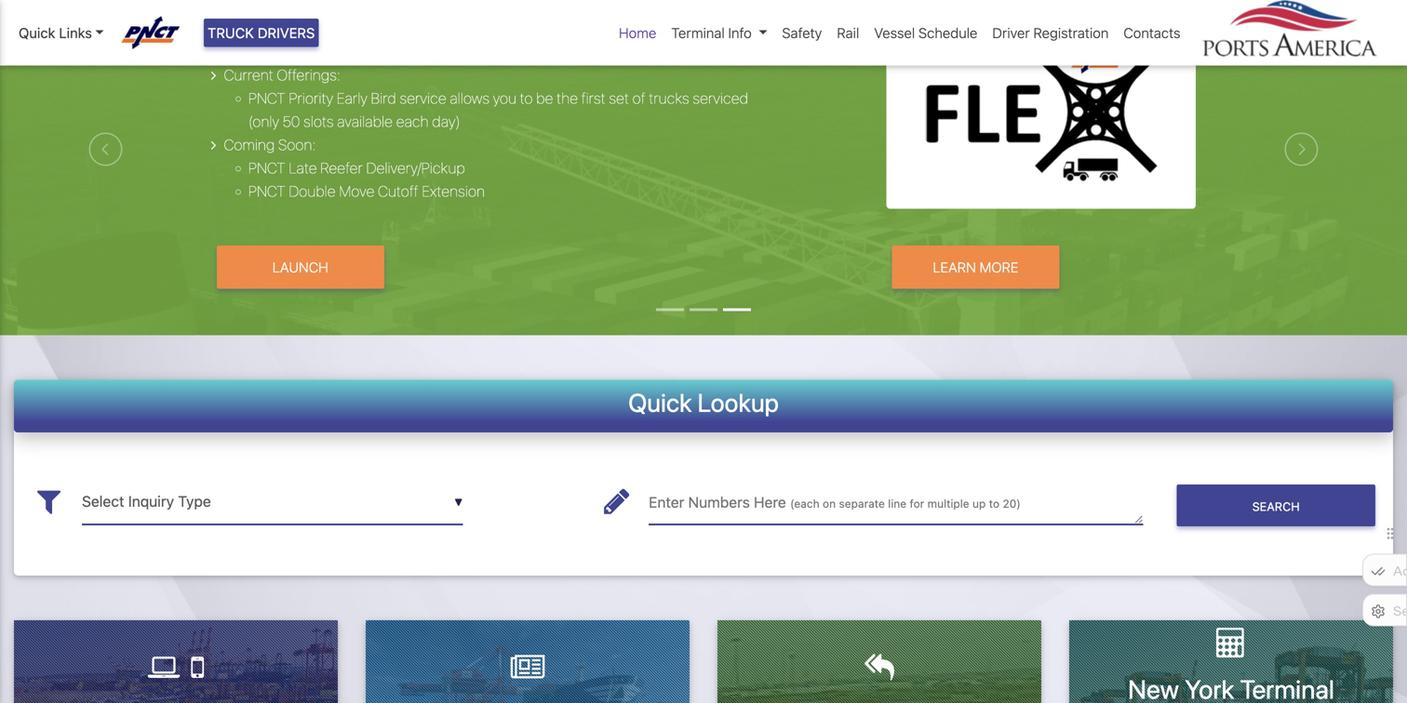 Task type: describe. For each thing, give the bounding box(es) containing it.
late
[[289, 159, 317, 177]]

set
[[609, 89, 629, 107]]

learn more
[[933, 259, 1019, 276]]

quick lookup
[[628, 388, 779, 418]]

vessel schedule link
[[867, 15, 985, 51]]

to inside current offerings: pnct priority early bird service allows you to be the first set of trucks serviced (only 50 slots available each day)
[[520, 89, 533, 107]]

separate
[[839, 498, 885, 511]]

quick for quick links
[[19, 25, 55, 41]]

priority
[[289, 89, 333, 107]]

(only
[[248, 113, 279, 130]]

driver
[[993, 25, 1030, 41]]

offerings:
[[277, 66, 341, 84]]

(each
[[790, 498, 820, 511]]

learn more link
[[892, 246, 1060, 289]]

learn
[[933, 259, 976, 276]]

extension
[[422, 183, 485, 200]]

quick for quick lookup
[[628, 388, 692, 418]]

pnct for current
[[248, 89, 285, 107]]

here
[[754, 494, 786, 512]]

contacts link
[[1116, 15, 1188, 51]]

safety link
[[775, 15, 830, 51]]

cutoff
[[378, 183, 419, 200]]

more
[[980, 259, 1019, 276]]

each
[[396, 113, 429, 130]]

multiple
[[928, 498, 970, 511]]

move
[[339, 183, 375, 200]]

terminal
[[671, 25, 725, 41]]

rail
[[837, 25, 859, 41]]

vessel schedule
[[874, 25, 978, 41]]

terminal info link
[[664, 15, 775, 51]]

quick links
[[19, 25, 92, 41]]

3 pnct from the top
[[248, 183, 285, 200]]

current offerings: pnct priority early bird service allows you to be the first set of trucks serviced (only 50 slots available each day)
[[224, 66, 748, 130]]

safety
[[782, 25, 822, 41]]

up
[[973, 498, 986, 511]]

reefer
[[320, 159, 363, 177]]

contacts
[[1124, 25, 1181, 41]]

be
[[536, 89, 553, 107]]

trucks
[[649, 89, 689, 107]]

▼
[[454, 496, 463, 509]]

truck drivers
[[208, 25, 315, 41]]

angle right image
[[211, 138, 216, 153]]

truck
[[208, 25, 254, 41]]

info
[[728, 25, 752, 41]]



Task type: locate. For each thing, give the bounding box(es) containing it.
to
[[520, 89, 533, 107], [989, 498, 1000, 511]]

pnct inside current offerings: pnct priority early bird service allows you to be the first set of trucks serviced (only 50 slots available each day)
[[248, 89, 285, 107]]

1 vertical spatial pnct
[[248, 159, 285, 177]]

1 horizontal spatial to
[[989, 498, 1000, 511]]

quick
[[19, 25, 55, 41], [628, 388, 692, 418]]

0 vertical spatial pnct
[[248, 89, 285, 107]]

of
[[633, 89, 646, 107]]

you
[[493, 89, 517, 107]]

pnct up (only
[[248, 89, 285, 107]]

1 horizontal spatial quick
[[628, 388, 692, 418]]

50
[[283, 113, 300, 130]]

launch button
[[217, 246, 384, 289]]

drivers
[[258, 25, 315, 41]]

0 vertical spatial quick
[[19, 25, 55, 41]]

launch
[[273, 259, 328, 276]]

enter numbers here (each on separate line for multiple up to 20)
[[649, 494, 1021, 512]]

serviced
[[693, 89, 748, 107]]

pnct down coming
[[248, 159, 285, 177]]

search button
[[1177, 485, 1376, 527]]

flexible service image
[[0, 0, 1407, 440]]

terminal info
[[671, 25, 752, 41]]

2 vertical spatial pnct
[[248, 183, 285, 200]]

day)
[[432, 113, 460, 130]]

quick left links
[[19, 25, 55, 41]]

home link
[[612, 15, 664, 51]]

to left be
[[520, 89, 533, 107]]

truck drivers link
[[204, 19, 319, 47]]

None text field
[[82, 480, 463, 525]]

0 vertical spatial to
[[520, 89, 533, 107]]

rail link
[[830, 15, 867, 51]]

quick left lookup
[[628, 388, 692, 418]]

angle right image
[[211, 68, 216, 83]]

20)
[[1003, 498, 1021, 511]]

allows
[[450, 89, 490, 107]]

1 vertical spatial to
[[989, 498, 1000, 511]]

double
[[289, 183, 336, 200]]

search
[[1253, 500, 1300, 514]]

slots
[[303, 113, 334, 130]]

soon:
[[278, 136, 316, 154]]

2 pnct from the top
[[248, 159, 285, 177]]

registration
[[1034, 25, 1109, 41]]

pnct
[[248, 89, 285, 107], [248, 159, 285, 177], [248, 183, 285, 200]]

the
[[557, 89, 578, 107]]

current
[[224, 66, 273, 84]]

0 horizontal spatial quick
[[19, 25, 55, 41]]

1 vertical spatial quick
[[628, 388, 692, 418]]

bird
[[371, 89, 396, 107]]

links
[[59, 25, 92, 41]]

schedule
[[919, 25, 978, 41]]

driver registration
[[993, 25, 1109, 41]]

driver registration link
[[985, 15, 1116, 51]]

to inside enter numbers here (each on separate line for multiple up to 20)
[[989, 498, 1000, 511]]

delivery/pickup
[[366, 159, 465, 177]]

vessel
[[874, 25, 915, 41]]

quick links link
[[19, 22, 104, 43]]

1 pnct from the top
[[248, 89, 285, 107]]

enter
[[649, 494, 685, 512]]

coming
[[224, 136, 275, 154]]

numbers
[[688, 494, 750, 512]]

to right up
[[989, 498, 1000, 511]]

on
[[823, 498, 836, 511]]

first
[[581, 89, 606, 107]]

lookup
[[698, 388, 779, 418]]

pnct left double
[[248, 183, 285, 200]]

None text field
[[649, 480, 1143, 525]]

early
[[337, 89, 368, 107]]

line
[[888, 498, 907, 511]]

service
[[400, 89, 446, 107]]

for
[[910, 498, 925, 511]]

pnct for coming
[[248, 159, 285, 177]]

home
[[619, 25, 657, 41]]

available
[[337, 113, 393, 130]]

coming soon: pnct late reefer delivery/pickup pnct double move cutoff extension
[[224, 136, 485, 200]]

0 horizontal spatial to
[[520, 89, 533, 107]]



Task type: vqa. For each thing, say whether or not it's contained in the screenshot.
Effective Date: 06-01-2023 link
no



